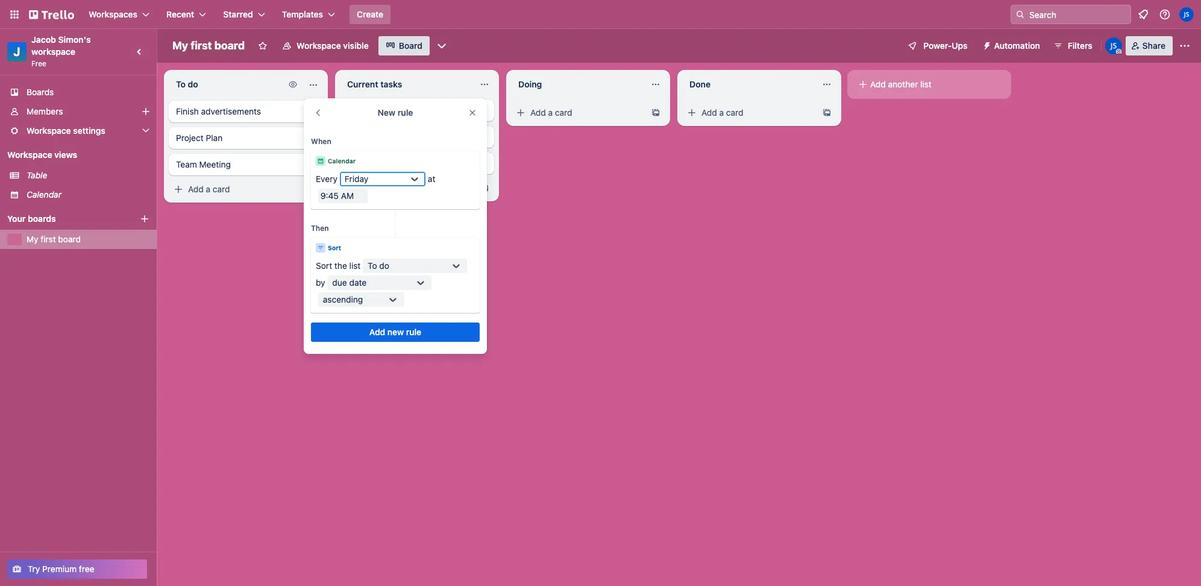 Task type: vqa. For each thing, say whether or not it's contained in the screenshot.
Row
no



Task type: describe. For each thing, give the bounding box(es) containing it.
share
[[1143, 40, 1166, 51]]

finish advertisements link for to do text box
[[169, 101, 323, 122]]

share button
[[1126, 36, 1173, 55]]

visible
[[343, 40, 369, 51]]

team meeting link for to do text box
[[169, 154, 323, 175]]

to do
[[368, 260, 390, 271]]

list for sort the list
[[349, 260, 361, 271]]

your boards with 1 items element
[[7, 212, 122, 226]]

free
[[79, 564, 94, 574]]

free
[[31, 59, 46, 68]]

team meeting for team meeting link for to do text box
[[176, 159, 231, 169]]

members link
[[0, 102, 157, 121]]

0 horizontal spatial my first board
[[27, 234, 81, 244]]

search image
[[1016, 10, 1026, 19]]

workspace navigation collapse icon image
[[131, 43, 148, 60]]

try premium free
[[28, 564, 94, 574]]

Current tasks text field
[[340, 75, 473, 94]]

add a card down plan
[[188, 184, 230, 194]]

j link
[[7, 42, 27, 62]]

board
[[399, 40, 423, 51]]

sort the list
[[316, 260, 361, 271]]

sm image inside automation button
[[978, 36, 995, 53]]

the
[[335, 260, 347, 271]]

add new rule
[[370, 327, 422, 337]]

sm image inside add another list link
[[857, 78, 870, 90]]

team meeting link for current tasks "text box"
[[340, 153, 494, 174]]

0 vertical spatial jacob simon (jacobsimon16) image
[[1180, 7, 1195, 22]]

jacob simon's workspace link
[[31, 34, 93, 57]]

power-ups
[[924, 40, 968, 51]]

then
[[311, 224, 329, 233]]

starred button
[[216, 5, 272, 24]]

due date
[[333, 277, 367, 288]]

advertisements for to do text box
[[201, 106, 261, 116]]

finish for current tasks "text box"'s finish advertisements link
[[347, 105, 370, 115]]

add a card down done text field
[[702, 107, 744, 118]]

new
[[388, 327, 404, 337]]

my inside board name text field
[[172, 39, 188, 52]]

add a card left at
[[359, 183, 401, 193]]

1 vertical spatial jacob simon (jacobsimon16) image
[[1106, 37, 1123, 54]]

0 vertical spatial rule
[[398, 107, 413, 118]]

add another list
[[871, 79, 932, 89]]

when
[[311, 137, 332, 146]]

sort for sort
[[328, 244, 341, 251]]

plan
[[206, 133, 223, 143]]

boards
[[27, 87, 54, 97]]

power-
[[924, 40, 952, 51]]

create
[[357, 9, 384, 19]]

finish for finish advertisements link related to to do text box
[[176, 106, 199, 116]]

board inside text field
[[214, 39, 245, 52]]

add down project plan
[[188, 184, 204, 194]]

meeting for team meeting link for to do text box
[[199, 159, 231, 169]]

card right friday
[[384, 183, 401, 193]]

new
[[378, 107, 396, 118]]

0 horizontal spatial calendar
[[27, 189, 62, 200]]

workspace for workspace visible
[[297, 40, 341, 51]]

simon's
[[58, 34, 91, 45]]

automation
[[995, 40, 1041, 51]]

card down done text field
[[727, 107, 744, 118]]

0 horizontal spatial sm image
[[344, 182, 356, 194]]

workspace for workspace settings
[[27, 125, 71, 136]]

open information menu image
[[1160, 8, 1172, 21]]

team for team meeting link for to do text box
[[176, 159, 197, 169]]

a down done text field
[[720, 107, 724, 118]]

jacob simon's workspace free
[[31, 34, 93, 68]]

do
[[380, 260, 390, 271]]

team for team meeting link corresponding to current tasks "text box"
[[347, 158, 368, 168]]

workspace for workspace views
[[7, 150, 52, 160]]

filters
[[1068, 40, 1093, 51]]

to
[[368, 260, 377, 271]]

project plan link
[[169, 127, 323, 149]]

list for add another list
[[921, 79, 932, 89]]

try
[[28, 564, 40, 574]]

Done text field
[[683, 75, 815, 94]]

new rule
[[378, 107, 413, 118]]

due
[[333, 277, 347, 288]]

settings
[[73, 125, 105, 136]]

add down done text field
[[702, 107, 717, 118]]

Doing text field
[[511, 75, 644, 94]]

workspace visible button
[[275, 36, 376, 55]]

power-ups button
[[900, 36, 975, 55]]



Task type: locate. For each thing, give the bounding box(es) containing it.
try premium free button
[[7, 560, 147, 579]]

team up friday
[[347, 158, 368, 168]]

finish advertisements link down current tasks "text box"
[[340, 99, 494, 121]]

0 horizontal spatial board
[[58, 234, 81, 244]]

automation button
[[978, 36, 1048, 55]]

0 horizontal spatial finish
[[176, 106, 199, 116]]

1 horizontal spatial team meeting
[[347, 158, 402, 168]]

team meeting link down the project plan link
[[169, 154, 323, 175]]

advertisements for current tasks "text box"
[[372, 105, 432, 115]]

ups
[[952, 40, 968, 51]]

friday
[[345, 174, 369, 184]]

star or unstar board image
[[258, 41, 268, 51]]

calendar link
[[27, 189, 150, 201]]

0 horizontal spatial advertisements
[[201, 106, 261, 116]]

0 horizontal spatial meeting
[[199, 159, 231, 169]]

add left another
[[871, 79, 886, 89]]

team down project
[[176, 159, 197, 169]]

1 horizontal spatial advertisements
[[372, 105, 432, 115]]

advertisements down current tasks "text box"
[[372, 105, 432, 115]]

premium
[[42, 564, 77, 574]]

add
[[871, 79, 886, 89], [531, 107, 546, 118], [702, 107, 717, 118], [359, 183, 375, 193], [188, 184, 204, 194], [370, 327, 385, 337]]

project plan
[[176, 133, 223, 143]]

finish advertisements for finish advertisements link related to to do text box
[[176, 106, 261, 116]]

workspaces
[[89, 9, 138, 19]]

add left the new
[[370, 327, 385, 337]]

1 vertical spatial workspace
[[27, 125, 71, 136]]

workspace settings button
[[0, 121, 157, 141]]

sm image
[[287, 78, 299, 90], [857, 78, 870, 90], [515, 107, 527, 119], [172, 183, 185, 195]]

1 horizontal spatial finish advertisements
[[347, 105, 432, 115]]

a down doing 'text box'
[[548, 107, 553, 118]]

workspace
[[297, 40, 341, 51], [27, 125, 71, 136], [7, 150, 52, 160]]

workspace down members on the top of the page
[[27, 125, 71, 136]]

1 horizontal spatial finish
[[347, 105, 370, 115]]

boards link
[[0, 83, 157, 102]]

team meeting link down new rule
[[340, 153, 494, 174]]

board link
[[379, 36, 430, 55]]

jacob simon (jacobsimon16) image right open information menu image
[[1180, 7, 1195, 22]]

0 vertical spatial workspace
[[297, 40, 341, 51]]

team meeting for team meeting link corresponding to current tasks "text box"
[[347, 158, 402, 168]]

add a card link
[[511, 104, 646, 121], [683, 104, 818, 121], [340, 180, 475, 197], [169, 181, 304, 198]]

card down plan
[[213, 184, 230, 194]]

team meeting
[[347, 158, 402, 168], [176, 159, 231, 169]]

ascending
[[323, 294, 363, 305]]

add down doing 'text box'
[[531, 107, 546, 118]]

1 vertical spatial first
[[41, 234, 56, 244]]

0 vertical spatial sort
[[328, 244, 341, 251]]

advertisements
[[372, 105, 432, 115], [201, 106, 261, 116]]

None text field
[[318, 189, 368, 203]]

sort for sort the list
[[316, 260, 332, 271]]

jacob simon (jacobsimon16) image
[[1180, 7, 1195, 22], [1106, 37, 1123, 54]]

calendar down table
[[27, 189, 62, 200]]

a right friday
[[377, 183, 382, 193]]

add new rule button
[[311, 323, 480, 342]]

workspace inside popup button
[[27, 125, 71, 136]]

project
[[176, 133, 204, 143]]

add board image
[[140, 214, 150, 224]]

primary element
[[0, 0, 1202, 29]]

rule
[[398, 107, 413, 118], [406, 327, 422, 337]]

1 vertical spatial sm image
[[686, 107, 698, 119]]

customize views image
[[436, 40, 448, 52]]

add inside add another list link
[[871, 79, 886, 89]]

0 vertical spatial sm image
[[978, 36, 995, 53]]

finish advertisements down current tasks "text box"
[[347, 105, 432, 115]]

1 horizontal spatial finish advertisements link
[[340, 99, 494, 121]]

workspace down templates 'dropdown button'
[[297, 40, 341, 51]]

0 vertical spatial board
[[214, 39, 245, 52]]

board
[[214, 39, 245, 52], [58, 234, 81, 244]]

rule inside button
[[406, 327, 422, 337]]

my first board inside board name text field
[[172, 39, 245, 52]]

create from template… image
[[651, 108, 661, 118], [822, 108, 832, 118], [480, 183, 490, 193], [309, 185, 318, 194]]

members
[[27, 106, 63, 116]]

1 horizontal spatial board
[[214, 39, 245, 52]]

0 horizontal spatial team
[[176, 159, 197, 169]]

add right every
[[359, 183, 375, 193]]

2 horizontal spatial sm image
[[978, 36, 995, 53]]

0 vertical spatial my
[[172, 39, 188, 52]]

this member is an admin of this board. image
[[1117, 49, 1122, 54]]

finish advertisements link up the project plan link
[[169, 101, 323, 122]]

0 vertical spatial first
[[191, 39, 212, 52]]

sort left the
[[316, 260, 332, 271]]

workspace visible
[[297, 40, 369, 51]]

starred
[[223, 9, 253, 19]]

board down your boards with 1 items element in the top of the page
[[58, 234, 81, 244]]

team
[[347, 158, 368, 168], [176, 159, 197, 169]]

Search field
[[1026, 5, 1131, 24]]

a
[[548, 107, 553, 118], [720, 107, 724, 118], [377, 183, 382, 193], [206, 184, 211, 194]]

jacob
[[31, 34, 56, 45]]

1 horizontal spatial first
[[191, 39, 212, 52]]

sm image
[[978, 36, 995, 53], [686, 107, 698, 119], [344, 182, 356, 194]]

0 horizontal spatial finish advertisements
[[176, 106, 261, 116]]

rule right new at the left top
[[398, 107, 413, 118]]

add a card down doing 'text box'
[[531, 107, 573, 118]]

show menu image
[[1179, 40, 1192, 52]]

your boards
[[7, 213, 56, 224]]

0 vertical spatial calendar
[[328, 157, 356, 165]]

1 horizontal spatial calendar
[[328, 157, 356, 165]]

list right the
[[349, 260, 361, 271]]

jacob simon (jacobsimon16) image right filters
[[1106, 37, 1123, 54]]

my first board
[[172, 39, 245, 52], [27, 234, 81, 244]]

add another list link
[[853, 75, 1007, 94]]

1 horizontal spatial my first board
[[172, 39, 245, 52]]

every
[[316, 174, 338, 184]]

my down recent
[[172, 39, 188, 52]]

1 horizontal spatial meeting
[[371, 158, 402, 168]]

workspaces button
[[81, 5, 157, 24]]

card
[[555, 107, 573, 118], [727, 107, 744, 118], [384, 183, 401, 193], [213, 184, 230, 194]]

0 horizontal spatial team meeting
[[176, 159, 231, 169]]

filters button
[[1050, 36, 1097, 55]]

calendar
[[328, 157, 356, 165], [27, 189, 62, 200]]

Board name text field
[[166, 36, 251, 55]]

boards
[[28, 213, 56, 224]]

my down your boards
[[27, 234, 38, 244]]

meeting for team meeting link corresponding to current tasks "text box"
[[371, 158, 402, 168]]

0 horizontal spatial my
[[27, 234, 38, 244]]

finish up project
[[176, 106, 199, 116]]

templates
[[282, 9, 323, 19]]

list
[[921, 79, 932, 89], [349, 260, 361, 271]]

by
[[316, 277, 325, 288]]

0 horizontal spatial team meeting link
[[169, 154, 323, 175]]

a down plan
[[206, 184, 211, 194]]

list right another
[[921, 79, 932, 89]]

finish advertisements
[[347, 105, 432, 115], [176, 106, 261, 116]]

table
[[27, 170, 47, 180]]

1 horizontal spatial my
[[172, 39, 188, 52]]

To do text field
[[169, 75, 282, 94]]

workspace inside button
[[297, 40, 341, 51]]

workspace up table
[[7, 150, 52, 160]]

calendar up friday
[[328, 157, 356, 165]]

my first board down your boards with 1 items element in the top of the page
[[27, 234, 81, 244]]

1 vertical spatial my
[[27, 234, 38, 244]]

0 vertical spatial list
[[921, 79, 932, 89]]

0 horizontal spatial finish advertisements link
[[169, 101, 323, 122]]

date
[[349, 277, 367, 288]]

sort
[[328, 244, 341, 251], [316, 260, 332, 271]]

0 horizontal spatial first
[[41, 234, 56, 244]]

sort up sort the list at the left top
[[328, 244, 341, 251]]

finish left new at the left top
[[347, 105, 370, 115]]

1 horizontal spatial jacob simon (jacobsimon16) image
[[1180, 7, 1195, 22]]

2 vertical spatial sm image
[[344, 182, 356, 194]]

create button
[[350, 5, 391, 24]]

finish advertisements up plan
[[176, 106, 261, 116]]

my
[[172, 39, 188, 52], [27, 234, 38, 244]]

templates button
[[275, 5, 343, 24]]

meeting down plan
[[199, 159, 231, 169]]

team meeting down project plan
[[176, 159, 231, 169]]

2 vertical spatial workspace
[[7, 150, 52, 160]]

1 vertical spatial board
[[58, 234, 81, 244]]

finish advertisements link for current tasks "text box"
[[340, 99, 494, 121]]

workspace
[[31, 46, 75, 57]]

1 vertical spatial list
[[349, 260, 361, 271]]

0 horizontal spatial list
[[349, 260, 361, 271]]

1 horizontal spatial team meeting link
[[340, 153, 494, 174]]

1 vertical spatial my first board
[[27, 234, 81, 244]]

another
[[889, 79, 919, 89]]

workspace views
[[7, 150, 77, 160]]

first
[[191, 39, 212, 52], [41, 234, 56, 244]]

1 horizontal spatial list
[[921, 79, 932, 89]]

back to home image
[[29, 5, 74, 24]]

0 vertical spatial my first board
[[172, 39, 245, 52]]

1 horizontal spatial sm image
[[686, 107, 698, 119]]

1 vertical spatial calendar
[[27, 189, 62, 200]]

finish advertisements link
[[340, 99, 494, 121], [169, 101, 323, 122]]

workspace settings
[[27, 125, 105, 136]]

board down starred
[[214, 39, 245, 52]]

1 vertical spatial rule
[[406, 327, 422, 337]]

rule right the new
[[406, 327, 422, 337]]

table link
[[27, 169, 150, 182]]

1 vertical spatial sort
[[316, 260, 332, 271]]

first inside board name text field
[[191, 39, 212, 52]]

finish advertisements for current tasks "text box"'s finish advertisements link
[[347, 105, 432, 115]]

recent button
[[159, 5, 214, 24]]

0 notifications image
[[1137, 7, 1151, 22]]

views
[[54, 150, 77, 160]]

my first board down recent popup button
[[172, 39, 245, 52]]

my first board link
[[27, 233, 150, 245]]

1 horizontal spatial team
[[347, 158, 368, 168]]

first down recent popup button
[[191, 39, 212, 52]]

at
[[428, 174, 436, 184]]

first down boards
[[41, 234, 56, 244]]

meeting down new at the left top
[[371, 158, 402, 168]]

j
[[13, 45, 20, 58]]

card down doing 'text box'
[[555, 107, 573, 118]]

advertisements down to do text box
[[201, 106, 261, 116]]

0 horizontal spatial jacob simon (jacobsimon16) image
[[1106, 37, 1123, 54]]

add inside add new rule button
[[370, 327, 385, 337]]

meeting
[[371, 158, 402, 168], [199, 159, 231, 169]]

add a card
[[531, 107, 573, 118], [702, 107, 744, 118], [359, 183, 401, 193], [188, 184, 230, 194]]

your
[[7, 213, 26, 224]]

team meeting up friday
[[347, 158, 402, 168]]

team meeting link
[[340, 153, 494, 174], [169, 154, 323, 175]]

recent
[[166, 9, 194, 19]]



